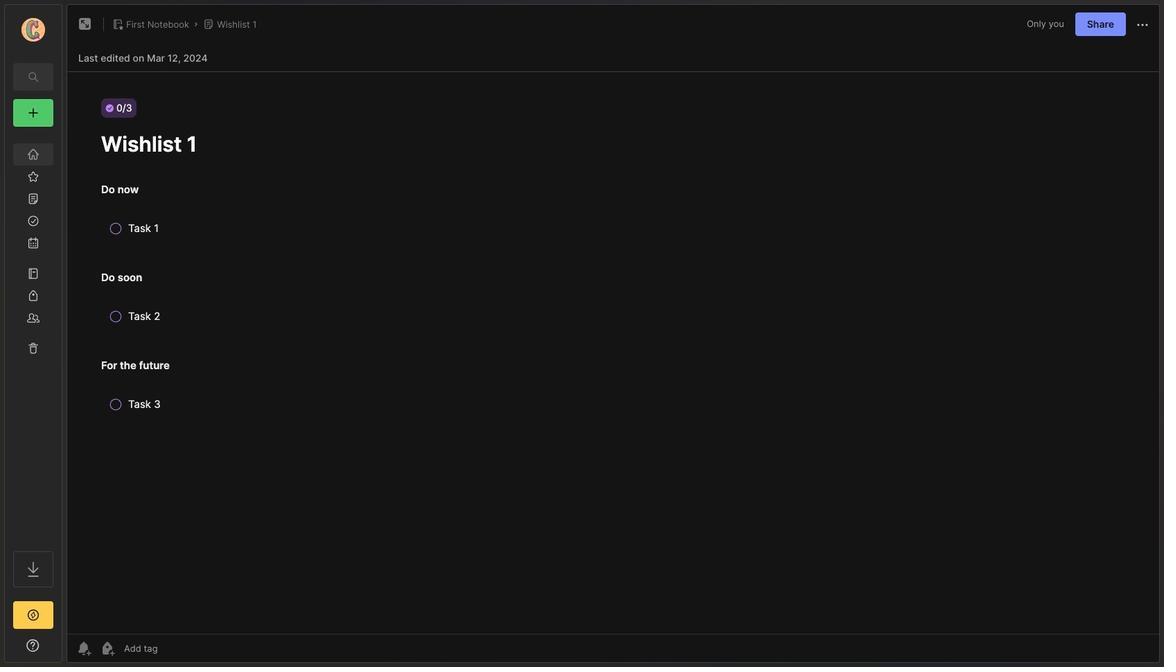 Task type: describe. For each thing, give the bounding box(es) containing it.
add tag image
[[99, 641, 116, 657]]

expand note image
[[77, 16, 94, 33]]

click to expand image
[[61, 642, 71, 659]]

edit search image
[[25, 69, 42, 85]]

add a reminder image
[[76, 641, 92, 657]]

Add tag field
[[123, 643, 227, 655]]

note window element
[[67, 4, 1160, 667]]

Note Editor text field
[[67, 71, 1160, 634]]

main element
[[0, 0, 67, 668]]



Task type: vqa. For each thing, say whether or not it's contained in the screenshot.
the Recent
no



Task type: locate. For each thing, give the bounding box(es) containing it.
more actions image
[[1135, 17, 1151, 33]]

tree
[[5, 135, 62, 539]]

home image
[[26, 148, 40, 162]]

WHAT'S NEW field
[[5, 635, 62, 657]]

More actions field
[[1135, 15, 1151, 33]]

account image
[[21, 18, 45, 42]]

tree inside main "element"
[[5, 135, 62, 539]]

upgrade image
[[25, 607, 42, 624]]

Account field
[[5, 16, 62, 44]]



